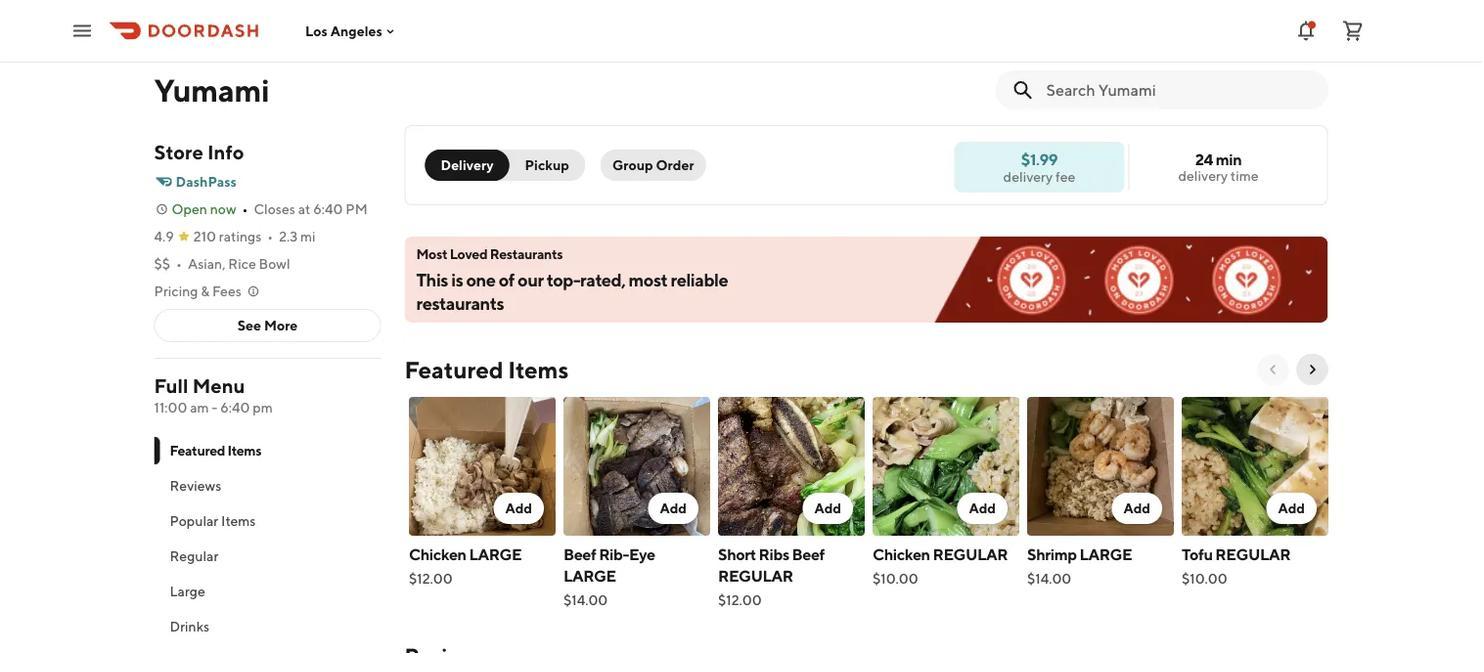 Task type: locate. For each thing, give the bounding box(es) containing it.
add
[[505, 500, 532, 517], [659, 500, 686, 517], [814, 500, 841, 517], [968, 500, 995, 517], [1123, 500, 1150, 517], [1278, 500, 1305, 517]]

items
[[508, 356, 569, 383], [227, 443, 261, 459], [221, 513, 256, 529]]

0 horizontal spatial delivery
[[1003, 168, 1053, 184]]

featured items
[[405, 356, 569, 383], [170, 443, 261, 459]]

0 vertical spatial 6:40
[[313, 201, 343, 217]]

1 horizontal spatial $12.00
[[718, 592, 761, 608]]

$14.00 down the shrimp
[[1027, 571, 1071, 587]]

chicken
[[408, 545, 466, 564], [872, 545, 930, 564]]

2 add button from the left
[[648, 493, 698, 524]]

0 horizontal spatial $12.00
[[408, 571, 452, 587]]

0 horizontal spatial featured
[[170, 443, 225, 459]]

2 vertical spatial •
[[176, 256, 182, 272]]

large
[[170, 584, 205, 600]]

Pickup radio
[[497, 150, 585, 181]]

large
[[469, 545, 521, 564], [1079, 545, 1132, 564], [563, 567, 616, 585]]

$10.00
[[872, 571, 918, 587], [1181, 571, 1227, 587]]

delivery left time
[[1178, 168, 1228, 184]]

1 vertical spatial •
[[267, 228, 273, 245]]

2 horizontal spatial regular
[[1215, 545, 1290, 564]]

• closes at 6:40 pm
[[242, 201, 368, 217]]

1 horizontal spatial chicken
[[872, 545, 930, 564]]

0 vertical spatial $12.00
[[408, 571, 452, 587]]

1 horizontal spatial beef
[[791, 545, 824, 564]]

$14.00 down rib-
[[563, 592, 607, 608]]

beef right 'ribs'
[[791, 545, 824, 564]]

$12.00 inside short ribs beef regular $12.00
[[718, 592, 761, 608]]

-
[[212, 400, 218, 416]]

6 photos
[[1249, 19, 1305, 35]]

add button for tofu regular
[[1266, 493, 1316, 524]]

loved
[[450, 246, 487, 262]]

• right the $$
[[176, 256, 182, 272]]

regular right tofu
[[1215, 545, 1290, 564]]

6:40 right -
[[220, 400, 250, 416]]

$$
[[154, 256, 170, 272]]

regular
[[932, 545, 1007, 564], [1215, 545, 1290, 564], [718, 567, 793, 585]]

add button for beef rib-eye large
[[648, 493, 698, 524]]

menu
[[192, 375, 245, 398]]

0 horizontal spatial $10.00
[[872, 571, 918, 587]]

0 vertical spatial featured
[[405, 356, 503, 383]]

• left the 2.3
[[267, 228, 273, 245]]

4.9
[[154, 228, 174, 245]]

6:40
[[313, 201, 343, 217], [220, 400, 250, 416]]

3 add button from the left
[[802, 493, 853, 524]]

$10.00 inside chicken regular $10.00
[[872, 571, 918, 587]]

add for beef rib-eye large
[[659, 500, 686, 517]]

beef rib-eye large $14.00
[[563, 545, 655, 608]]

see more
[[237, 317, 298, 334]]

add button up chicken large $12.00
[[493, 493, 543, 524]]

los
[[305, 23, 328, 39]]

delivery left fee
[[1003, 168, 1053, 184]]

1 add from the left
[[505, 500, 532, 517]]

chicken large image
[[408, 397, 555, 536]]

info
[[207, 141, 244, 164]]

our
[[518, 269, 544, 290]]

210 ratings •
[[194, 228, 273, 245]]

1 horizontal spatial regular
[[932, 545, 1007, 564]]

items right popular
[[221, 513, 256, 529]]

featured items up reviews
[[170, 443, 261, 459]]

add button up tofu regular $10.00
[[1266, 493, 1316, 524]]

2 beef from the left
[[791, 545, 824, 564]]

0 horizontal spatial $14.00
[[563, 592, 607, 608]]

chicken inside chicken regular $10.00
[[872, 545, 930, 564]]

2 horizontal spatial •
[[267, 228, 273, 245]]

0 horizontal spatial 6:40
[[220, 400, 250, 416]]

2 $10.00 from the left
[[1181, 571, 1227, 587]]

regular down 'ribs'
[[718, 567, 793, 585]]

large down rib-
[[563, 567, 616, 585]]

add button up chicken regular $10.00
[[957, 493, 1007, 524]]

add button for chicken regular
[[957, 493, 1007, 524]]

$12.00 inside chicken large $12.00
[[408, 571, 452, 587]]

0 horizontal spatial large
[[469, 545, 521, 564]]

of
[[499, 269, 514, 290]]

1 vertical spatial $14.00
[[563, 592, 607, 608]]

1 horizontal spatial delivery
[[1178, 168, 1228, 184]]

1 vertical spatial featured items
[[170, 443, 261, 459]]

0 horizontal spatial beef
[[563, 545, 596, 564]]

featured items heading
[[405, 354, 569, 385]]

1 horizontal spatial featured items
[[405, 356, 569, 383]]

5 add button from the left
[[1111, 493, 1162, 524]]

items inside button
[[221, 513, 256, 529]]

large down chicken large image
[[469, 545, 521, 564]]

beef inside beef rib-eye large $14.00
[[563, 545, 596, 564]]

1 vertical spatial $12.00
[[718, 592, 761, 608]]

pm
[[253, 400, 273, 416]]

1 horizontal spatial large
[[563, 567, 616, 585]]

0 horizontal spatial regular
[[718, 567, 793, 585]]

add button up eye
[[648, 493, 698, 524]]

2 add from the left
[[659, 500, 686, 517]]

open menu image
[[70, 19, 94, 43]]

4 add button from the left
[[957, 493, 1007, 524]]

1 horizontal spatial $14.00
[[1027, 571, 1071, 587]]

now
[[210, 201, 236, 217]]

yumami
[[154, 71, 269, 108]]

regular inside tofu regular $10.00
[[1215, 545, 1290, 564]]

•
[[242, 201, 248, 217], [267, 228, 273, 245], [176, 256, 182, 272]]

delivery
[[1178, 168, 1228, 184], [1003, 168, 1053, 184]]

regular inside chicken regular $10.00
[[932, 545, 1007, 564]]

large inside shrimp large $14.00
[[1079, 545, 1132, 564]]

&
[[201, 283, 209, 299]]

mi
[[300, 228, 316, 245]]

1 vertical spatial 6:40
[[220, 400, 250, 416]]

6 add from the left
[[1278, 500, 1305, 517]]

reviews
[[170, 478, 221, 494]]

more
[[264, 317, 298, 334]]

large for chicken large
[[469, 545, 521, 564]]

beef left rib-
[[563, 545, 596, 564]]

order methods option group
[[425, 150, 585, 181]]

fee
[[1056, 168, 1076, 184]]

1 horizontal spatial featured
[[405, 356, 503, 383]]

0 vertical spatial items
[[508, 356, 569, 383]]

6:40 right at
[[313, 201, 343, 217]]

1 vertical spatial featured
[[170, 443, 225, 459]]

Item Search search field
[[1046, 79, 1312, 101]]

featured items down restaurants
[[405, 356, 569, 383]]

• right now
[[242, 201, 248, 217]]

featured
[[405, 356, 503, 383], [170, 443, 225, 459]]

1 horizontal spatial •
[[242, 201, 248, 217]]

add for chicken large
[[505, 500, 532, 517]]

1 horizontal spatial $10.00
[[1181, 571, 1227, 587]]

add button up short ribs beef regular $12.00 at the bottom of page
[[802, 493, 853, 524]]

6 photos button
[[1218, 12, 1316, 43]]

add button up shrimp large $14.00
[[1111, 493, 1162, 524]]

2 chicken from the left
[[872, 545, 930, 564]]

1 chicken from the left
[[408, 545, 466, 564]]

$10.00 inside tofu regular $10.00
[[1181, 571, 1227, 587]]

previous button of carousel image
[[1265, 362, 1281, 378]]

featured down restaurants
[[405, 356, 503, 383]]

6 add button from the left
[[1266, 493, 1316, 524]]

0 vertical spatial featured items
[[405, 356, 569, 383]]

order
[[656, 157, 694, 173]]

add button for chicken large
[[493, 493, 543, 524]]

featured inside heading
[[405, 356, 503, 383]]

large right the shrimp
[[1079, 545, 1132, 564]]

0 horizontal spatial chicken
[[408, 545, 466, 564]]

chicken inside chicken large $12.00
[[408, 545, 466, 564]]

$1.99
[[1021, 150, 1058, 168]]

restaurants
[[490, 246, 563, 262]]

0 vertical spatial $14.00
[[1027, 571, 1071, 587]]

1 beef from the left
[[563, 545, 596, 564]]

3 add from the left
[[814, 500, 841, 517]]

drinks
[[170, 619, 210, 635]]

2 vertical spatial items
[[221, 513, 256, 529]]

24 min delivery time
[[1178, 150, 1259, 184]]

$14.00
[[1027, 571, 1071, 587], [563, 592, 607, 608]]

1 $10.00 from the left
[[872, 571, 918, 587]]

add for short ribs beef regular
[[814, 500, 841, 517]]

0 horizontal spatial •
[[176, 256, 182, 272]]

regular left the shrimp
[[932, 545, 1007, 564]]

$1.99 delivery fee
[[1003, 150, 1076, 184]]

large for shrimp large
[[1079, 545, 1132, 564]]

large inside chicken large $12.00
[[469, 545, 521, 564]]

featured up reviews
[[170, 443, 225, 459]]

add for shrimp large
[[1123, 500, 1150, 517]]

delivery inside the 24 min delivery time
[[1178, 168, 1228, 184]]

tofu regular image
[[1181, 397, 1328, 536]]

items up reviews button
[[227, 443, 261, 459]]

full
[[154, 375, 188, 398]]

chicken for chicken large
[[408, 545, 466, 564]]

photos
[[1260, 19, 1305, 35]]

$12.00
[[408, 571, 452, 587], [718, 592, 761, 608]]

4 add from the left
[[968, 500, 995, 517]]

2 horizontal spatial large
[[1079, 545, 1132, 564]]

regular button
[[154, 539, 381, 574]]

add button
[[493, 493, 543, 524], [648, 493, 698, 524], [802, 493, 853, 524], [957, 493, 1007, 524], [1111, 493, 1162, 524], [1266, 493, 1316, 524]]

1 vertical spatial items
[[227, 443, 261, 459]]

popular items
[[170, 513, 256, 529]]

5 add from the left
[[1123, 500, 1150, 517]]

1 add button from the left
[[493, 493, 543, 524]]

chicken regular $10.00
[[872, 545, 1007, 587]]

see more button
[[155, 310, 380, 341]]

items inside heading
[[508, 356, 569, 383]]

items down our
[[508, 356, 569, 383]]



Task type: vqa. For each thing, say whether or not it's contained in the screenshot.
Large 'button' on the bottom
yes



Task type: describe. For each thing, give the bounding box(es) containing it.
restaurants
[[416, 293, 504, 314]]

1 horizontal spatial 6:40
[[313, 201, 343, 217]]

top-
[[547, 269, 580, 290]]

chicken for chicken regular
[[872, 545, 930, 564]]

eye
[[628, 545, 655, 564]]

fees
[[212, 283, 241, 299]]

popular items button
[[154, 504, 381, 539]]

tofu regular $10.00
[[1181, 545, 1290, 587]]

am
[[190, 400, 209, 416]]

regular inside short ribs beef regular $12.00
[[718, 567, 793, 585]]

see
[[237, 317, 261, 334]]

0 items, open order cart image
[[1341, 19, 1365, 43]]

min
[[1216, 150, 1242, 169]]

rice
[[228, 256, 256, 272]]

chicken regular image
[[872, 397, 1019, 536]]

add button for short ribs beef regular
[[802, 493, 853, 524]]

$10.00 for tofu
[[1181, 571, 1227, 587]]

tofu
[[1181, 545, 1212, 564]]

pickup
[[525, 157, 569, 173]]

24
[[1195, 150, 1213, 169]]

regular for tofu regular
[[1215, 545, 1290, 564]]

delivery
[[441, 157, 494, 173]]

Delivery radio
[[425, 150, 509, 181]]

beef inside short ribs beef regular $12.00
[[791, 545, 824, 564]]

full menu 11:00 am - 6:40 pm
[[154, 375, 273, 416]]

is
[[451, 269, 463, 290]]

2.3
[[279, 228, 298, 245]]

pm
[[346, 201, 368, 217]]

pricing
[[154, 283, 198, 299]]

regular
[[170, 548, 218, 564]]

closes
[[254, 201, 295, 217]]

11:00
[[154, 400, 187, 416]]

rib-
[[598, 545, 628, 564]]

6:40 inside full menu 11:00 am - 6:40 pm
[[220, 400, 250, 416]]

store info
[[154, 141, 244, 164]]

group
[[612, 157, 653, 173]]

add for tofu regular
[[1278, 500, 1305, 517]]

shrimp large $14.00
[[1027, 545, 1132, 587]]

most loved restaurants this is one of our top-rated, most reliable restaurants
[[416, 246, 728, 314]]

ratings
[[219, 228, 261, 245]]

$14.00 inside beef rib-eye large $14.00
[[563, 592, 607, 608]]

shrimp large image
[[1027, 397, 1173, 536]]

large button
[[154, 574, 381, 609]]

drinks button
[[154, 609, 381, 645]]

210
[[194, 228, 216, 245]]

0 horizontal spatial featured items
[[170, 443, 261, 459]]

next button of carousel image
[[1305, 362, 1320, 378]]

open now
[[172, 201, 236, 217]]

2.3 mi
[[279, 228, 316, 245]]

yumami image
[[172, 0, 246, 41]]

popular
[[170, 513, 218, 529]]

$10.00 for chicken
[[872, 571, 918, 587]]

store
[[154, 141, 203, 164]]

open
[[172, 201, 207, 217]]

add button for shrimp large
[[1111, 493, 1162, 524]]

ribs
[[758, 545, 789, 564]]

bowl
[[259, 256, 290, 272]]

one
[[466, 269, 496, 290]]

$14.00 inside shrimp large $14.00
[[1027, 571, 1071, 587]]

angeles
[[330, 23, 382, 39]]

rated,
[[580, 269, 625, 290]]

asian,
[[188, 256, 226, 272]]

this
[[416, 269, 448, 290]]

add for chicken regular
[[968, 500, 995, 517]]

group order button
[[601, 150, 706, 181]]

beef rib-eye large image
[[563, 397, 710, 536]]

group order
[[612, 157, 694, 173]]

los angeles button
[[305, 23, 398, 39]]

large inside beef rib-eye large $14.00
[[563, 567, 616, 585]]

reviews button
[[154, 469, 381, 504]]

pricing & fees button
[[154, 282, 261, 301]]

reliable
[[671, 269, 728, 290]]

short
[[718, 545, 755, 564]]

shrimp
[[1027, 545, 1076, 564]]

most
[[416, 246, 447, 262]]

short ribs beef regular $12.00
[[718, 545, 824, 608]]

los angeles
[[305, 23, 382, 39]]

dashpass
[[176, 174, 237, 190]]

0 vertical spatial •
[[242, 201, 248, 217]]

chicken large $12.00
[[408, 545, 521, 587]]

regular for chicken regular
[[932, 545, 1007, 564]]

at
[[298, 201, 310, 217]]

most
[[629, 269, 668, 290]]

short ribs beef regular image
[[718, 397, 864, 536]]

time
[[1230, 168, 1259, 184]]

pricing & fees
[[154, 283, 241, 299]]

delivery inside "$1.99 delivery fee"
[[1003, 168, 1053, 184]]

notification bell image
[[1294, 19, 1318, 43]]

$$ • asian, rice bowl
[[154, 256, 290, 272]]

6
[[1249, 19, 1257, 35]]



